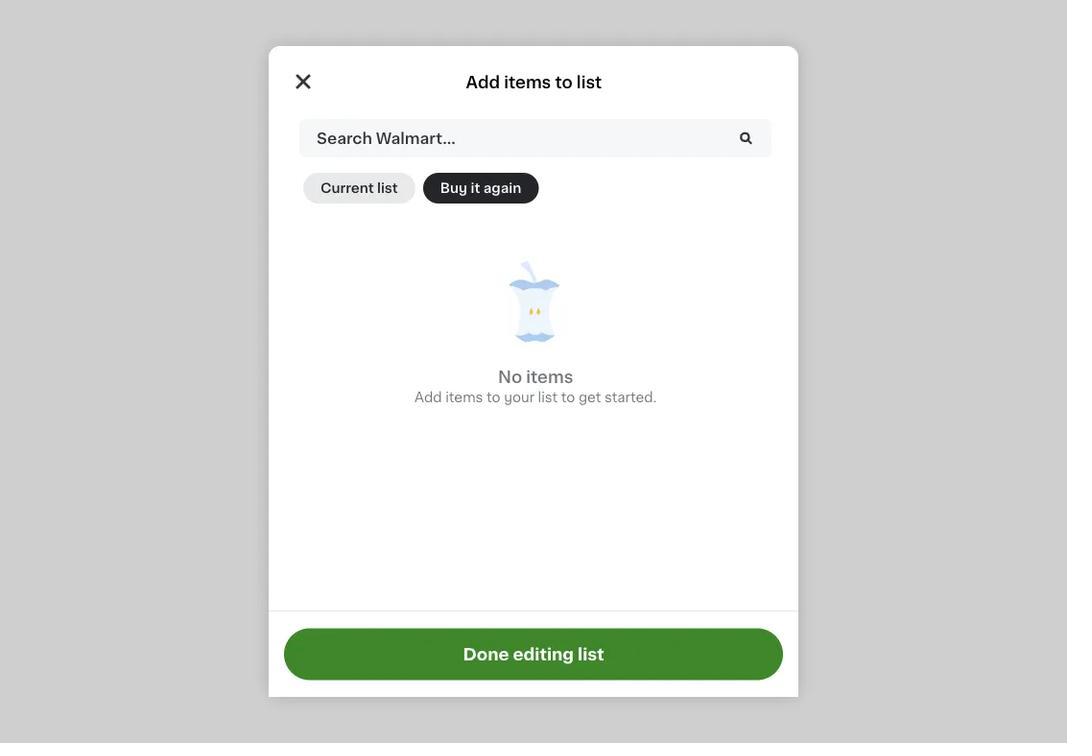 Task type: locate. For each thing, give the bounding box(es) containing it.
items up your
[[526, 369, 574, 385]]

0 vertical spatial items
[[504, 74, 551, 91]]

search walmart...
[[317, 131, 456, 146]]

add up the search walmart... button
[[466, 74, 500, 91]]

1 horizontal spatial add
[[466, 74, 500, 91]]

started.
[[605, 391, 657, 404]]

1 vertical spatial items
[[526, 369, 574, 385]]

list right editing in the bottom of the page
[[578, 646, 604, 662]]

buy it again button
[[423, 173, 539, 204]]

done editing list button
[[284, 628, 783, 680]]

done editing list
[[463, 646, 604, 662]]

list right current
[[377, 181, 398, 195]]

1 vertical spatial add
[[415, 391, 442, 404]]

list right your
[[538, 391, 558, 404]]

list up the search walmart... button
[[577, 74, 602, 91]]

it
[[471, 181, 480, 195]]

items for no
[[526, 369, 574, 385]]

items left your
[[446, 391, 483, 404]]

no items add items to your list to get started.
[[415, 369, 657, 404]]

list
[[577, 74, 602, 91], [377, 181, 398, 195], [538, 391, 558, 404], [578, 646, 604, 662]]

to
[[555, 74, 573, 91], [487, 391, 501, 404], [561, 391, 575, 404]]

0 horizontal spatial add
[[415, 391, 442, 404]]

add
[[466, 74, 500, 91], [415, 391, 442, 404]]

0 vertical spatial add
[[466, 74, 500, 91]]

current
[[321, 181, 374, 195]]

walmart...
[[376, 131, 456, 146]]

add items to list
[[466, 74, 602, 91]]

items up the search walmart... button
[[504, 74, 551, 91]]

no
[[498, 369, 522, 385]]

items
[[504, 74, 551, 91], [526, 369, 574, 385], [446, 391, 483, 404]]

add left your
[[415, 391, 442, 404]]



Task type: describe. For each thing, give the bounding box(es) containing it.
current list button
[[303, 173, 415, 204]]

buy it again
[[440, 181, 522, 195]]

your
[[504, 391, 535, 404]]

to left get
[[561, 391, 575, 404]]

list inside "no items add items to your list to get started."
[[538, 391, 558, 404]]

buy
[[440, 181, 468, 195]]

to left your
[[487, 391, 501, 404]]

list inside done editing list button
[[578, 646, 604, 662]]

current list
[[321, 181, 398, 195]]

again
[[484, 181, 522, 195]]

done
[[463, 646, 509, 662]]

to up the search walmart... button
[[555, 74, 573, 91]]

add inside "no items add items to your list to get started."
[[415, 391, 442, 404]]

2 vertical spatial items
[[446, 391, 483, 404]]

list_add_items dialog
[[269, 46, 799, 697]]

list inside current list button
[[377, 181, 398, 195]]

search walmart... button
[[300, 119, 772, 157]]

get
[[579, 391, 601, 404]]

items for add
[[504, 74, 551, 91]]

search
[[317, 131, 372, 146]]

editing
[[513, 646, 574, 662]]



Task type: vqa. For each thing, say whether or not it's contained in the screenshot.
Product group
no



